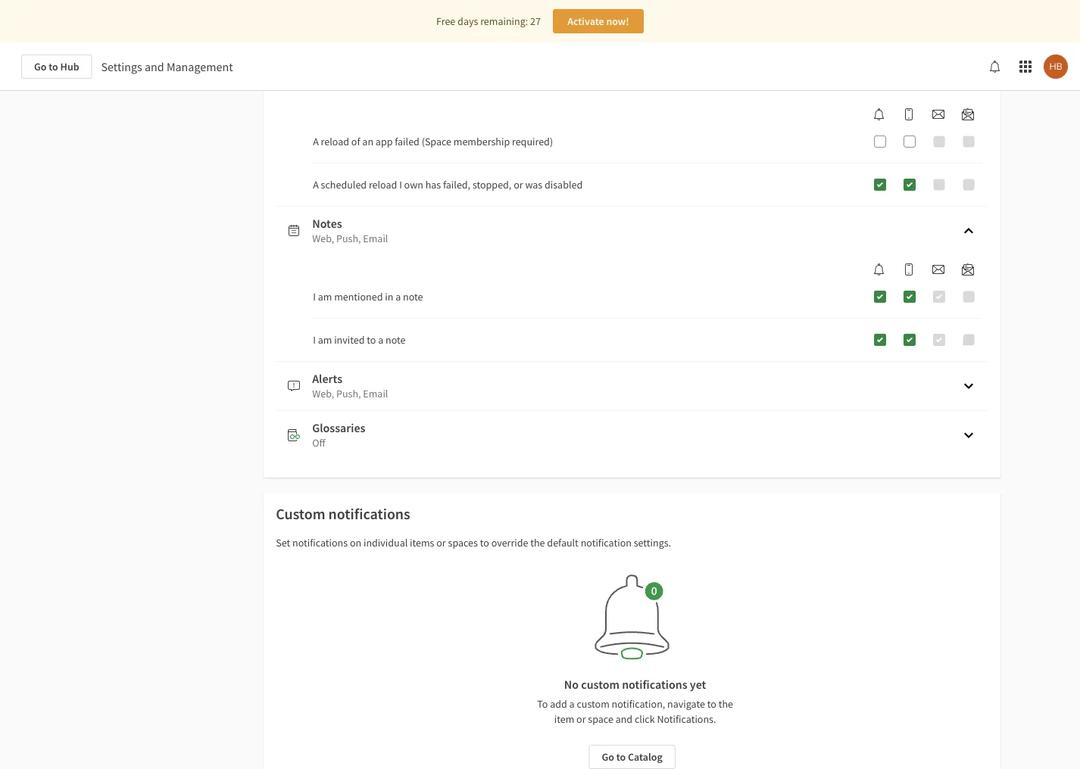 Task type: describe. For each thing, give the bounding box(es) containing it.
to inside 'no custom notifications yet to add a custom notification, navigate to the item or space and click notifications.'
[[708, 698, 717, 712]]

remaining:
[[481, 14, 528, 28]]

0 vertical spatial i
[[399, 178, 402, 192]]

custom
[[276, 505, 326, 524]]

notifications when using qlik sense in a browser image for a reload of an app failed (space membership required)
[[874, 108, 886, 120]]

a for a scheduled reload i own has failed, stopped, or was disabled
[[313, 178, 319, 192]]

push, for notes
[[336, 232, 361, 246]]

glossaries
[[312, 421, 366, 436]]

custom notifications main content
[[0, 0, 1081, 770]]

1 horizontal spatial reload
[[369, 178, 397, 192]]

scheduled
[[321, 178, 367, 192]]

failed,
[[443, 178, 471, 192]]

individual
[[364, 537, 408, 550]]

was
[[525, 178, 543, 192]]

to left hub
[[49, 60, 58, 74]]

notifications sent to your email image for i am mentioned in a note
[[933, 264, 945, 276]]

go for go to catalog
[[602, 751, 614, 765]]

no custom notifications yet to add a custom notification, navigate to the item or space and click notifications.
[[537, 677, 734, 727]]

catalog
[[628, 751, 663, 765]]

to inside button
[[617, 751, 626, 765]]

notifications bundled in a daily email digest element for i am mentioned in a note
[[956, 264, 981, 276]]

push notifications in qlik sense mobile image
[[903, 264, 915, 276]]

notes web, push, email
[[312, 216, 388, 246]]

glossaries off
[[312, 421, 366, 450]]

space
[[588, 713, 614, 727]]

items
[[410, 537, 435, 550]]

a scheduled reload i own has failed, stopped, or was disabled
[[313, 178, 583, 192]]

invited
[[334, 333, 365, 347]]

now!
[[607, 14, 630, 28]]

a inside 'no custom notifications yet to add a custom notification, navigate to the item or space and click notifications.'
[[570, 698, 575, 712]]

1 horizontal spatial or
[[514, 178, 523, 192]]

settings and management
[[101, 59, 233, 74]]

in
[[385, 290, 394, 304]]

notifications.
[[657, 713, 716, 727]]

stopped,
[[473, 178, 512, 192]]

click
[[635, 713, 655, 727]]

membership
[[454, 135, 510, 149]]

to
[[537, 698, 548, 712]]

27
[[530, 14, 541, 28]]

free days remaining: 27
[[437, 14, 541, 28]]

web, for notes
[[312, 232, 334, 246]]

set notifications on individual items or spaces to override the default notification settings.
[[276, 537, 671, 550]]

notes
[[312, 216, 342, 231]]

management
[[167, 59, 233, 74]]

add
[[550, 698, 567, 712]]

mentioned
[[334, 290, 383, 304]]

or inside 'no custom notifications yet to add a custom notification, navigate to the item or space and click notifications.'
[[577, 713, 586, 727]]

override
[[492, 537, 529, 550]]

a for a reload of an app failed (space membership required)
[[313, 135, 319, 149]]

a reload of an app failed (space membership required)
[[313, 135, 553, 149]]

1 vertical spatial or
[[437, 537, 446, 550]]

notifications bundled in a daily email digest image
[[962, 108, 975, 120]]

notifications sent to your email image for a reload of an app failed (space membership required)
[[933, 108, 945, 120]]

required)
[[512, 135, 553, 149]]

spaces
[[448, 537, 478, 550]]

i am invited to a note
[[313, 333, 406, 347]]

notifications when using qlik sense in a browser image for i am mentioned in a note
[[874, 264, 886, 276]]

push notifications in qlik sense mobile element for i am mentioned in a note
[[897, 264, 921, 276]]

hub
[[60, 60, 79, 74]]

note for i am invited to a note
[[386, 333, 406, 347]]

activate now! link
[[553, 9, 644, 33]]

(space
[[422, 135, 452, 149]]

notification,
[[612, 698, 666, 712]]

go to hub link
[[21, 55, 92, 79]]

push notifications in qlik sense mobile image
[[903, 108, 915, 120]]

settings
[[101, 59, 142, 74]]

go to catalog button
[[589, 746, 676, 770]]

app
[[376, 135, 393, 149]]



Task type: vqa. For each thing, say whether or not it's contained in the screenshot.
Subscriptions
no



Task type: locate. For each thing, give the bounding box(es) containing it.
1 vertical spatial go
[[602, 751, 614, 765]]

go
[[34, 60, 47, 74], [602, 751, 614, 765]]

0 horizontal spatial go
[[34, 60, 47, 74]]

notifications when using qlik sense in a browser element left push notifications in qlik sense mobile image
[[868, 108, 892, 120]]

a for in
[[396, 290, 401, 304]]

notifications bundled in a daily email digest element for a reload of an app failed (space membership required)
[[956, 108, 981, 120]]

0 vertical spatial note
[[403, 290, 423, 304]]

2 horizontal spatial or
[[577, 713, 586, 727]]

go to catalog
[[602, 751, 663, 765]]

go to hub
[[34, 60, 79, 74]]

has
[[426, 178, 441, 192]]

note down "in"
[[386, 333, 406, 347]]

1 vertical spatial notifications sent to your email image
[[933, 264, 945, 276]]

web, for alerts
[[312, 387, 334, 401]]

1 vertical spatial push,
[[336, 387, 361, 401]]

a for to
[[378, 333, 384, 347]]

push notifications in qlik sense mobile element left notifications bundled in a daily email digest icon
[[897, 108, 921, 120]]

reload left the own
[[369, 178, 397, 192]]

and
[[145, 59, 164, 74], [616, 713, 633, 727]]

2 push, from the top
[[336, 387, 361, 401]]

email for alerts
[[363, 387, 388, 401]]

notifications sent to your email image right push notifications in qlik sense mobile image
[[933, 108, 945, 120]]

notifications sent to your email element for i am mentioned in a note
[[927, 264, 951, 276]]

1 vertical spatial the
[[719, 698, 734, 712]]

notifications for set
[[293, 537, 348, 550]]

0 vertical spatial push notifications in qlik sense mobile element
[[897, 108, 921, 120]]

a
[[396, 290, 401, 304], [378, 333, 384, 347], [570, 698, 575, 712]]

0 vertical spatial push,
[[336, 232, 361, 246]]

1 vertical spatial notifications
[[293, 537, 348, 550]]

1 horizontal spatial a
[[396, 290, 401, 304]]

i left the own
[[399, 178, 402, 192]]

0 vertical spatial or
[[514, 178, 523, 192]]

web, inside notes web, push, email
[[312, 232, 334, 246]]

am left mentioned
[[318, 290, 332, 304]]

notifications when using qlik sense in a browser element left push notifications in qlik sense mobile icon
[[868, 264, 892, 276]]

2 push notifications in qlik sense mobile element from the top
[[897, 264, 921, 276]]

set
[[276, 537, 290, 550]]

custom
[[581, 677, 620, 693], [577, 698, 610, 712]]

am for mentioned
[[318, 290, 332, 304]]

1 horizontal spatial and
[[616, 713, 633, 727]]

1 notifications sent to your email image from the top
[[933, 108, 945, 120]]

yet
[[690, 677, 707, 693]]

2 notifications sent to your email element from the top
[[927, 264, 951, 276]]

the inside 'no custom notifications yet to add a custom notification, navigate to the item or space and click notifications.'
[[719, 698, 734, 712]]

i
[[399, 178, 402, 192], [313, 290, 316, 304], [313, 333, 316, 347]]

0 vertical spatial the
[[531, 537, 545, 550]]

1 horizontal spatial go
[[602, 751, 614, 765]]

1 push notifications in qlik sense mobile element from the top
[[897, 108, 921, 120]]

email up glossaries
[[363, 387, 388, 401]]

howard brown image
[[1044, 55, 1068, 79]]

1 vertical spatial and
[[616, 713, 633, 727]]

0 horizontal spatial the
[[531, 537, 545, 550]]

am left invited
[[318, 333, 332, 347]]

2 notifications when using qlik sense in a browser element from the top
[[868, 264, 892, 276]]

email inside alerts web, push, email
[[363, 387, 388, 401]]

notifications inside 'no custom notifications yet to add a custom notification, navigate to the item or space and click notifications.'
[[622, 677, 688, 693]]

a right add
[[570, 698, 575, 712]]

an
[[362, 135, 374, 149]]

2 web, from the top
[[312, 387, 334, 401]]

1 a from the top
[[313, 135, 319, 149]]

days
[[458, 14, 478, 28]]

push notifications in qlik sense mobile element
[[897, 108, 921, 120], [897, 264, 921, 276]]

2 am from the top
[[318, 333, 332, 347]]

0 vertical spatial and
[[145, 59, 164, 74]]

notifications sent to your email element for a reload of an app failed (space membership required)
[[927, 108, 951, 120]]

activate now!
[[568, 14, 630, 28]]

i for i am mentioned in a note
[[313, 290, 316, 304]]

note right "in"
[[403, 290, 423, 304]]

notifications for custom
[[329, 505, 410, 524]]

notifications sent to your email element right push notifications in qlik sense mobile icon
[[927, 264, 951, 276]]

notification
[[581, 537, 632, 550]]

0 vertical spatial custom
[[581, 677, 620, 693]]

0 vertical spatial notifications when using qlik sense in a browser image
[[874, 108, 886, 120]]

0 vertical spatial notifications when using qlik sense in a browser element
[[868, 108, 892, 120]]

web, inside alerts web, push, email
[[312, 387, 334, 401]]

default
[[547, 537, 579, 550]]

go left catalog
[[602, 751, 614, 765]]

0 horizontal spatial or
[[437, 537, 446, 550]]

0 vertical spatial email
[[363, 232, 388, 246]]

1 vertical spatial notifications when using qlik sense in a browser element
[[868, 264, 892, 276]]

notifications up notification,
[[622, 677, 688, 693]]

disabled
[[545, 178, 583, 192]]

push notifications in qlik sense mobile element for a reload of an app failed (space membership required)
[[897, 108, 921, 120]]

1 web, from the top
[[312, 232, 334, 246]]

note
[[403, 290, 423, 304], [386, 333, 406, 347]]

a left scheduled
[[313, 178, 319, 192]]

or
[[514, 178, 523, 192], [437, 537, 446, 550], [577, 713, 586, 727]]

a right invited
[[378, 333, 384, 347]]

or right item
[[577, 713, 586, 727]]

0 vertical spatial reload
[[321, 135, 349, 149]]

am
[[318, 290, 332, 304], [318, 333, 332, 347]]

custom notifications
[[276, 505, 410, 524]]

notifications when using qlik sense in a browser image
[[874, 108, 886, 120], [874, 264, 886, 276]]

2 vertical spatial or
[[577, 713, 586, 727]]

alerts web, push, email
[[312, 371, 388, 401]]

to right navigate
[[708, 698, 717, 712]]

2 notifications sent to your email image from the top
[[933, 264, 945, 276]]

the left default on the right
[[531, 537, 545, 550]]

2 vertical spatial i
[[313, 333, 316, 347]]

0 vertical spatial a
[[396, 290, 401, 304]]

push notifications in qlik sense mobile element left notifications bundled in a daily email digest image
[[897, 264, 921, 276]]

notifications bundled in a daily email digest element right push notifications in qlik sense mobile image
[[956, 108, 981, 120]]

or left was
[[514, 178, 523, 192]]

and right settings
[[145, 59, 164, 74]]

go for go to hub
[[34, 60, 47, 74]]

1 vertical spatial reload
[[369, 178, 397, 192]]

reload
[[321, 135, 349, 149], [369, 178, 397, 192]]

notifications bundled in a daily email digest image
[[962, 264, 975, 276]]

2 notifications bundled in a daily email digest element from the top
[[956, 264, 981, 276]]

1 vertical spatial web,
[[312, 387, 334, 401]]

notifications sent to your email element right push notifications in qlik sense mobile image
[[927, 108, 951, 120]]

1 vertical spatial a
[[378, 333, 384, 347]]

1 notifications when using qlik sense in a browser element from the top
[[868, 108, 892, 120]]

i am mentioned in a note
[[313, 290, 423, 304]]

0 vertical spatial web,
[[312, 232, 334, 246]]

go left hub
[[34, 60, 47, 74]]

and left the click
[[616, 713, 633, 727]]

the right navigate
[[719, 698, 734, 712]]

1 horizontal spatial the
[[719, 698, 734, 712]]

notifications
[[329, 505, 410, 524], [293, 537, 348, 550], [622, 677, 688, 693]]

0 horizontal spatial reload
[[321, 135, 349, 149]]

own
[[404, 178, 424, 192]]

custom right no
[[581, 677, 620, 693]]

to right invited
[[367, 333, 376, 347]]

push, for alerts
[[336, 387, 361, 401]]

0 vertical spatial notifications
[[329, 505, 410, 524]]

custom up the space on the bottom right
[[577, 698, 610, 712]]

a right "in"
[[396, 290, 401, 304]]

to right spaces
[[480, 537, 489, 550]]

email up the i am mentioned in a note
[[363, 232, 388, 246]]

note for i am mentioned in a note
[[403, 290, 423, 304]]

notifications when using qlik sense in a browser image left push notifications in qlik sense mobile icon
[[874, 264, 886, 276]]

of
[[352, 135, 360, 149]]

push, inside alerts web, push, email
[[336, 387, 361, 401]]

notifications up on
[[329, 505, 410, 524]]

push, down alerts
[[336, 387, 361, 401]]

0 horizontal spatial a
[[378, 333, 384, 347]]

1 email from the top
[[363, 232, 388, 246]]

1 vertical spatial email
[[363, 387, 388, 401]]

a left of
[[313, 135, 319, 149]]

1 vertical spatial notifications sent to your email element
[[927, 264, 951, 276]]

1 notifications sent to your email element from the top
[[927, 108, 951, 120]]

the
[[531, 537, 545, 550], [719, 698, 734, 712]]

2 email from the top
[[363, 387, 388, 401]]

web, down notes at the top of the page
[[312, 232, 334, 246]]

free
[[437, 14, 456, 28]]

1 vertical spatial a
[[313, 178, 319, 192]]

1 vertical spatial note
[[386, 333, 406, 347]]

1 vertical spatial custom
[[577, 698, 610, 712]]

navigate
[[668, 698, 705, 712]]

settings.
[[634, 537, 671, 550]]

email inside notes web, push, email
[[363, 232, 388, 246]]

go inside button
[[602, 751, 614, 765]]

1 vertical spatial notifications when using qlik sense in a browser image
[[874, 264, 886, 276]]

1 vertical spatial notifications bundled in a daily email digest element
[[956, 264, 981, 276]]

on
[[350, 537, 362, 550]]

or right items
[[437, 537, 446, 550]]

item
[[555, 713, 575, 727]]

1 notifications bundled in a daily email digest element from the top
[[956, 108, 981, 120]]

failed
[[395, 135, 420, 149]]

i for i am invited to a note
[[313, 333, 316, 347]]

0 vertical spatial notifications sent to your email image
[[933, 108, 945, 120]]

to
[[49, 60, 58, 74], [367, 333, 376, 347], [480, 537, 489, 550], [708, 698, 717, 712], [617, 751, 626, 765]]

1 notifications when using qlik sense in a browser image from the top
[[874, 108, 886, 120]]

no
[[564, 677, 579, 693]]

1 push, from the top
[[336, 232, 361, 246]]

push,
[[336, 232, 361, 246], [336, 387, 361, 401]]

1 am from the top
[[318, 290, 332, 304]]

notifications when using qlik sense in a browser image left push notifications in qlik sense mobile image
[[874, 108, 886, 120]]

0 vertical spatial am
[[318, 290, 332, 304]]

notifications bundled in a daily email digest element
[[956, 108, 981, 120], [956, 264, 981, 276]]

notifications when using qlik sense in a browser element for i am mentioned in a note
[[868, 264, 892, 276]]

0 vertical spatial a
[[313, 135, 319, 149]]

web, down alerts
[[312, 387, 334, 401]]

to left catalog
[[617, 751, 626, 765]]

email for notes
[[363, 232, 388, 246]]

alerts
[[312, 371, 343, 386]]

notifications sent to your email image
[[933, 108, 945, 120], [933, 264, 945, 276]]

0 vertical spatial notifications bundled in a daily email digest element
[[956, 108, 981, 120]]

am for invited
[[318, 333, 332, 347]]

notifications bundled in a daily email digest element right push notifications in qlik sense mobile icon
[[956, 264, 981, 276]]

0 vertical spatial notifications sent to your email element
[[927, 108, 951, 120]]

i left invited
[[313, 333, 316, 347]]

off
[[312, 436, 326, 450]]

0 vertical spatial go
[[34, 60, 47, 74]]

activate
[[568, 14, 604, 28]]

push, inside notes web, push, email
[[336, 232, 361, 246]]

notifications sent to your email element
[[927, 108, 951, 120], [927, 264, 951, 276]]

reload left of
[[321, 135, 349, 149]]

1 vertical spatial push notifications in qlik sense mobile element
[[897, 264, 921, 276]]

notifications sent to your email image right push notifications in qlik sense mobile icon
[[933, 264, 945, 276]]

a
[[313, 135, 319, 149], [313, 178, 319, 192]]

web,
[[312, 232, 334, 246], [312, 387, 334, 401]]

2 a from the top
[[313, 178, 319, 192]]

0 horizontal spatial and
[[145, 59, 164, 74]]

push, down notes at the top of the page
[[336, 232, 361, 246]]

2 horizontal spatial a
[[570, 698, 575, 712]]

1 vertical spatial am
[[318, 333, 332, 347]]

notifications when using qlik sense in a browser element for a reload of an app failed (space membership required)
[[868, 108, 892, 120]]

2 vertical spatial notifications
[[622, 677, 688, 693]]

email
[[363, 232, 388, 246], [363, 387, 388, 401]]

1 vertical spatial i
[[313, 290, 316, 304]]

notifications when using qlik sense in a browser element
[[868, 108, 892, 120], [868, 264, 892, 276]]

2 vertical spatial a
[[570, 698, 575, 712]]

and inside 'no custom notifications yet to add a custom notification, navigate to the item or space and click notifications.'
[[616, 713, 633, 727]]

2 notifications when using qlik sense in a browser image from the top
[[874, 264, 886, 276]]

i left mentioned
[[313, 290, 316, 304]]

notifications down custom
[[293, 537, 348, 550]]



